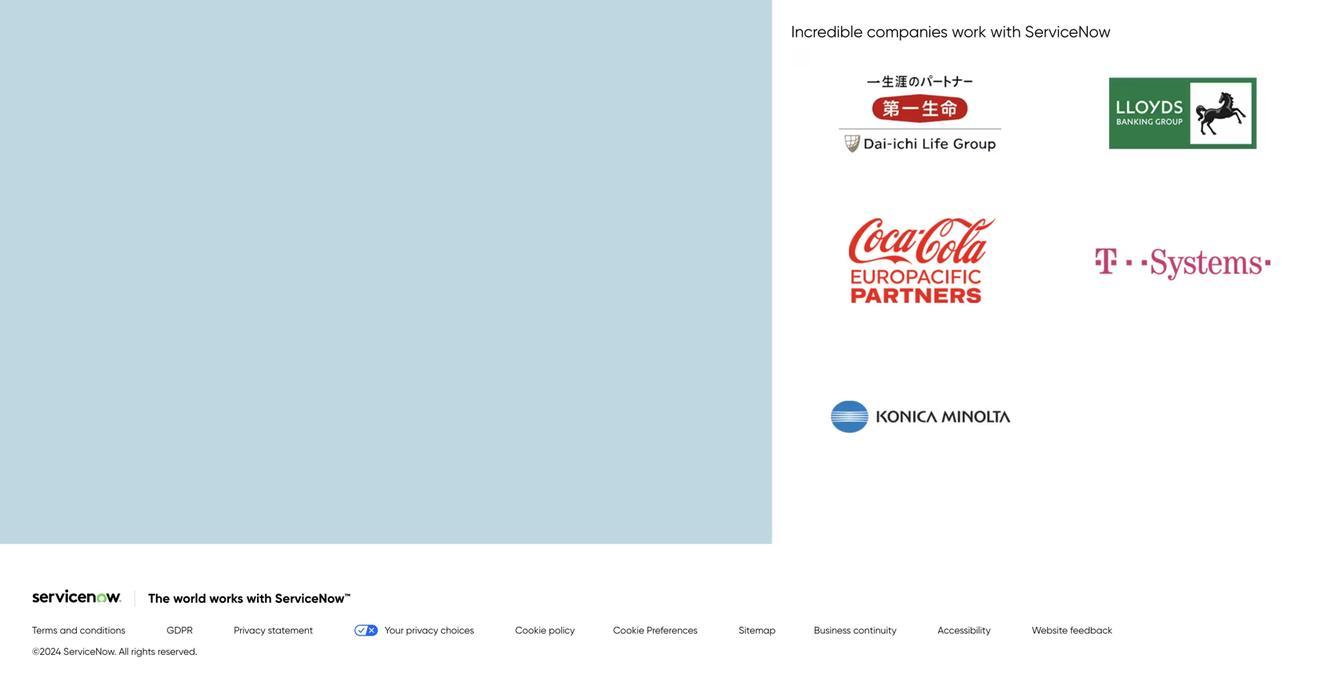Task type: describe. For each thing, give the bounding box(es) containing it.
choices
[[441, 625, 474, 636]]

cookie for cookie policy
[[516, 625, 547, 636]]

servicenow
[[1026, 22, 1111, 41]]

incredible companies work with servicenow
[[792, 22, 1111, 41]]

gdpr
[[167, 625, 193, 636]]

the
[[148, 591, 170, 607]]

business continuity link
[[815, 625, 897, 636]]

feedback
[[1071, 625, 1113, 636]]

sitemap
[[739, 625, 776, 636]]

©️
[[32, 646, 40, 657]]

rights
[[131, 646, 155, 657]]

accessibility
[[938, 625, 991, 636]]

conditions
[[80, 625, 126, 636]]

website feedback link
[[1033, 625, 1113, 636]]

accessibility link
[[938, 625, 991, 636]]

2024
[[40, 646, 61, 657]]

reserved.
[[158, 646, 197, 657]]

statement
[[268, 625, 313, 636]]

servicenow lm english image
[[32, 589, 122, 603]]

terms
[[32, 625, 57, 636]]

cookie for cookie preferences
[[614, 625, 645, 636]]

policy
[[549, 625, 575, 636]]

privacy
[[406, 625, 438, 636]]

works
[[209, 591, 243, 607]]

cookie policy
[[516, 625, 575, 636]]

your privacy choices link
[[355, 625, 474, 636]]

world
[[173, 591, 206, 607]]

cookie preferences
[[614, 625, 698, 636]]

business
[[815, 625, 851, 636]]

your privacy choices
[[385, 625, 474, 636]]

terms and conditions
[[32, 625, 126, 636]]

your
[[385, 625, 404, 636]]

servicenow™
[[275, 591, 351, 607]]



Task type: locate. For each thing, give the bounding box(es) containing it.
1 cookie from the left
[[516, 625, 547, 636]]

cookie left policy
[[516, 625, 547, 636]]

website feedback
[[1033, 625, 1113, 636]]

privacy
[[234, 625, 266, 636]]

1 vertical spatial with
[[247, 591, 272, 607]]

with right 'work'
[[991, 22, 1022, 41]]

cookie
[[516, 625, 547, 636], [614, 625, 645, 636]]

gdpr link
[[167, 625, 193, 636]]

cookie policy link
[[516, 625, 575, 636]]

with right works
[[247, 591, 272, 607]]

cookie preferences link
[[614, 625, 698, 636]]

all
[[119, 646, 129, 657]]

privacy statement link
[[234, 625, 313, 636]]

privacy statement
[[234, 625, 313, 636]]

0 vertical spatial with
[[991, 22, 1022, 41]]

2 cookie from the left
[[614, 625, 645, 636]]

work
[[952, 22, 987, 41]]

terms and conditions link
[[32, 625, 126, 636]]

and
[[60, 625, 77, 636]]

website
[[1033, 625, 1068, 636]]

with for works
[[247, 591, 272, 607]]

continuity
[[854, 625, 897, 636]]

the world works with servicenow™
[[148, 591, 351, 607]]

0 horizontal spatial cookie
[[516, 625, 547, 636]]

servicenow.
[[64, 646, 116, 657]]

with for work
[[991, 22, 1022, 41]]

©️ 2024 servicenow. all rights reserved.
[[32, 646, 197, 657]]

sitemap link
[[739, 625, 776, 636]]

1 horizontal spatial with
[[991, 22, 1022, 41]]

incredible
[[792, 22, 863, 41]]

with
[[991, 22, 1022, 41], [247, 591, 272, 607]]

preferences
[[647, 625, 698, 636]]

cookie left preferences
[[614, 625, 645, 636]]

0 horizontal spatial with
[[247, 591, 272, 607]]

business continuity
[[815, 625, 897, 636]]

companies
[[867, 22, 948, 41]]

1 horizontal spatial cookie
[[614, 625, 645, 636]]



Task type: vqa. For each thing, say whether or not it's contained in the screenshot.
Your on the bottom of page
yes



